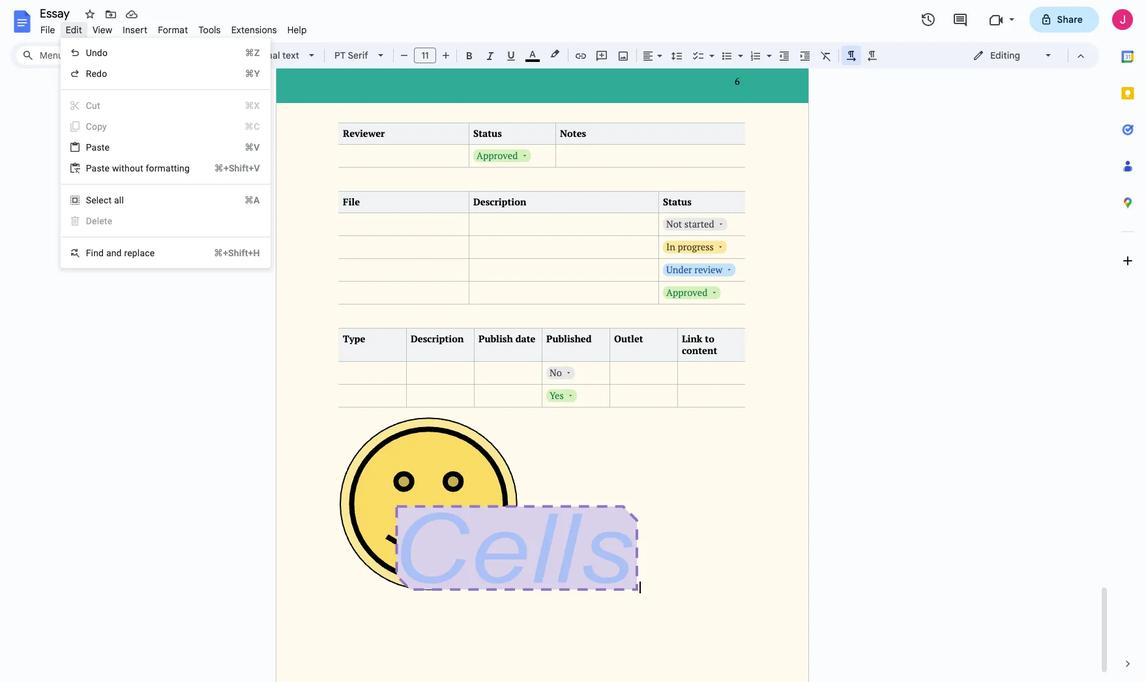 Task type: locate. For each thing, give the bounding box(es) containing it.
aste
[[92, 142, 110, 153]]

⌘z element
[[229, 46, 260, 59]]

edit menu item
[[60, 22, 87, 38]]

3 menu item from the top
[[61, 211, 270, 232]]

redo r element
[[86, 68, 111, 79]]

e
[[92, 216, 97, 226]]

file
[[40, 24, 55, 36]]

edit
[[66, 24, 82, 36]]

Star checkbox
[[81, 5, 99, 23]]

application
[[0, 0, 1147, 682]]

view menu item
[[87, 22, 118, 38]]

a
[[114, 195, 119, 205]]

select
[[86, 195, 112, 205]]

⌘+shift+v
[[214, 163, 260, 174]]

⌘x
[[245, 100, 260, 111]]

select all a element
[[86, 195, 128, 205]]

pt
[[335, 50, 346, 61]]

u
[[86, 48, 92, 58]]

insert menu item
[[118, 22, 153, 38]]

tab list
[[1110, 38, 1147, 646]]

menu
[[60, 38, 270, 268]]

menu inside application
[[60, 38, 270, 268]]

pt serif
[[335, 50, 368, 61]]

menu bar banner
[[0, 0, 1147, 682]]

menu item containing c
[[61, 116, 270, 137]]

menu bar
[[35, 17, 312, 38]]

application containing share
[[0, 0, 1147, 682]]

view
[[93, 24, 112, 36]]

font list. pt serif selected. option
[[335, 46, 371, 65]]

menu item
[[61, 95, 270, 116], [61, 116, 270, 137], [61, 211, 270, 232]]

serif
[[348, 50, 368, 61]]

menu bar inside menu bar banner
[[35, 17, 312, 38]]

styles list. normal text selected. option
[[249, 46, 301, 65]]

⌘+shift+h
[[214, 248, 260, 258]]

d e lete
[[86, 216, 112, 226]]

o
[[130, 163, 135, 174]]

⌘y
[[245, 68, 260, 79]]

c opy
[[86, 121, 107, 132]]

1 menu item from the top
[[61, 95, 270, 116]]

mode and view toolbar
[[963, 42, 1092, 68]]

r
[[86, 68, 92, 79]]

opy
[[92, 121, 107, 132]]

cut t element
[[86, 100, 104, 111]]

ndo
[[92, 48, 108, 58]]

⌘+shift+v element
[[199, 162, 260, 175]]

editing button
[[964, 46, 1063, 65]]

cu
[[86, 100, 97, 111]]

paste
[[86, 163, 110, 174]]

ut
[[135, 163, 143, 174]]

normal text
[[249, 50, 299, 61]]

⌘c element
[[229, 120, 260, 133]]

menu bar containing file
[[35, 17, 312, 38]]

c
[[86, 121, 92, 132]]

⌘z
[[245, 48, 260, 58]]

⌘a
[[245, 195, 260, 205]]

Font size field
[[414, 48, 442, 64]]

undo u element
[[86, 48, 112, 58]]

menu containing u
[[60, 38, 270, 268]]

2 menu item from the top
[[61, 116, 270, 137]]

find and replace f element
[[86, 248, 159, 258]]

main toolbar
[[81, 0, 883, 370]]

⌘v element
[[229, 141, 260, 154]]



Task type: describe. For each thing, give the bounding box(es) containing it.
paste without formatting o element
[[86, 163, 194, 174]]

f
[[86, 248, 91, 258]]

copy c element
[[86, 121, 111, 132]]

⌘+shift+h element
[[198, 247, 260, 260]]

editing
[[991, 50, 1021, 61]]

menu item containing cu
[[61, 95, 270, 116]]

⌘a element
[[229, 194, 260, 207]]

p aste
[[86, 142, 110, 153]]

cu t
[[86, 100, 100, 111]]

format
[[158, 24, 188, 36]]

⌘c
[[245, 121, 260, 132]]

tab list inside menu bar banner
[[1110, 38, 1147, 646]]

with
[[112, 163, 130, 174]]

paste with o ut formatting
[[86, 163, 190, 174]]

replace
[[124, 248, 155, 258]]

share button
[[1030, 7, 1100, 33]]

u ndo
[[86, 48, 108, 58]]

Rename text field
[[35, 5, 77, 21]]

line & paragraph spacing image
[[670, 46, 685, 65]]

and
[[106, 248, 122, 258]]

⌘x element
[[229, 99, 260, 112]]

menu item containing d
[[61, 211, 270, 232]]

extensions
[[231, 24, 277, 36]]

Menus field
[[16, 46, 82, 65]]

highlight color image
[[548, 46, 562, 62]]

formatting
[[146, 163, 190, 174]]

paste p element
[[86, 142, 114, 153]]

⌘v
[[245, 142, 260, 153]]

tools menu item
[[193, 22, 226, 38]]

insert image image
[[616, 46, 631, 65]]

⌘y element
[[229, 67, 260, 80]]

p
[[86, 142, 92, 153]]

help
[[288, 24, 307, 36]]

text
[[282, 50, 299, 61]]

d
[[86, 216, 92, 226]]

select a ll
[[86, 195, 124, 205]]

edo
[[92, 68, 107, 79]]

ind
[[91, 248, 104, 258]]

tools
[[199, 24, 221, 36]]

f ind and replace
[[86, 248, 155, 258]]

lete
[[97, 216, 112, 226]]

r edo
[[86, 68, 107, 79]]

file menu item
[[35, 22, 60, 38]]

text color image
[[526, 46, 540, 62]]

help menu item
[[282, 22, 312, 38]]

normal
[[249, 50, 280, 61]]

t
[[97, 100, 100, 111]]

ll
[[119, 195, 124, 205]]

Font size text field
[[415, 48, 436, 63]]

extensions menu item
[[226, 22, 282, 38]]

insert
[[123, 24, 148, 36]]

delete e element
[[86, 216, 116, 226]]

share
[[1058, 14, 1083, 25]]

format menu item
[[153, 22, 193, 38]]



Task type: vqa. For each thing, say whether or not it's contained in the screenshot.
for within the test definition & usage examples - dictionary.com https://www.dictionary.com/browse/test a particular process or method for trying or assessing. a set of questions, problems, or the like, used as a mea
no



